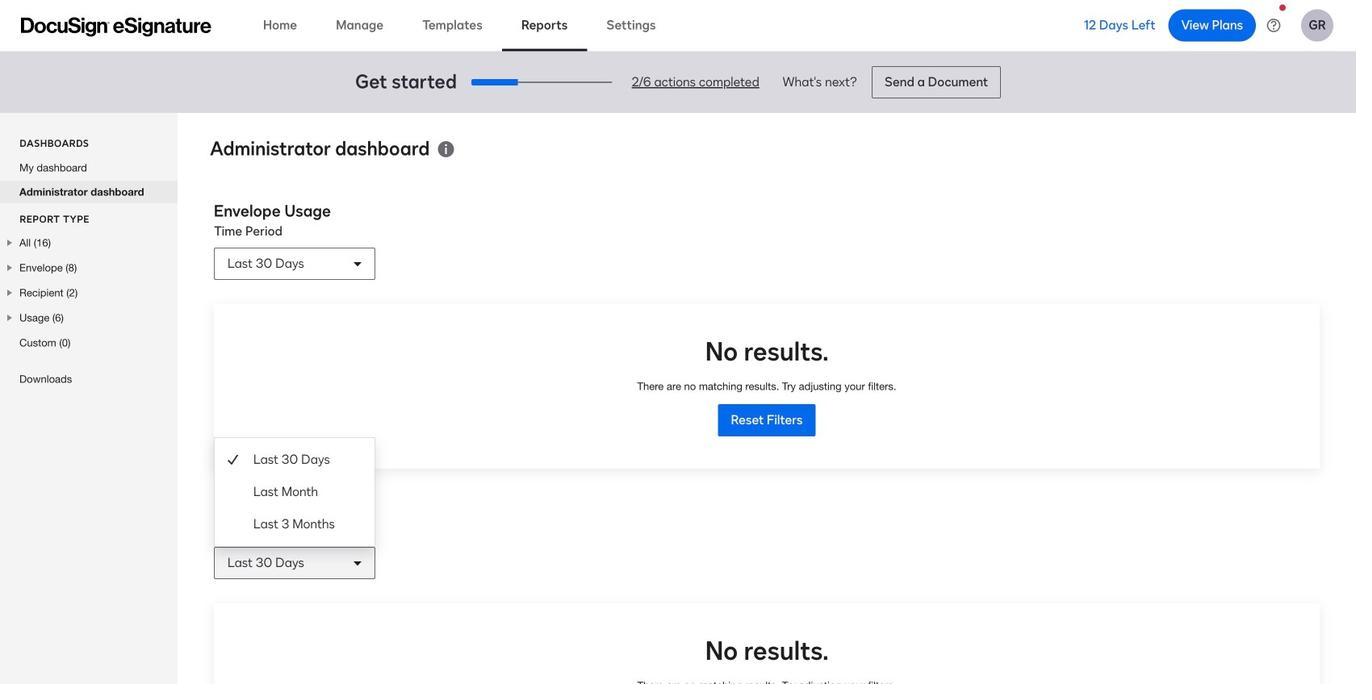 Task type: describe. For each thing, give the bounding box(es) containing it.
docusign esignature image
[[21, 17, 212, 37]]



